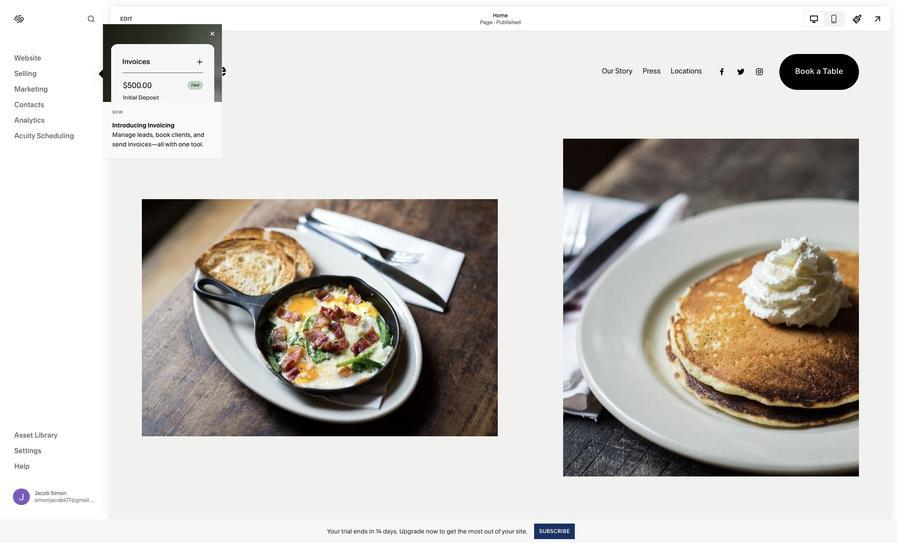 Task type: describe. For each thing, give the bounding box(es) containing it.
website
[[14, 54, 41, 62]]

asset
[[14, 431, 33, 440]]

jacob
[[34, 491, 50, 497]]

acuity scheduling link
[[14, 131, 96, 142]]

help link
[[14, 462, 30, 471]]

invoicing
[[148, 122, 175, 129]]

acuity scheduling
[[14, 132, 74, 140]]

help
[[14, 462, 30, 471]]

contacts link
[[14, 100, 96, 110]]

the
[[458, 528, 467, 536]]

scheduling
[[37, 132, 74, 140]]

new
[[112, 110, 123, 115]]

days.
[[383, 528, 398, 536]]

asset library
[[14, 431, 58, 440]]

your trial ends in 14 days. upgrade now to get the most out of your site.
[[327, 528, 528, 536]]

clients,
[[172, 131, 192, 139]]

ends
[[354, 528, 368, 536]]

and
[[193, 131, 204, 139]]

home page · published
[[480, 12, 521, 25]]

acuity
[[14, 132, 35, 140]]

upgrade
[[400, 528, 425, 536]]

your
[[327, 528, 340, 536]]

jacob simon simonjacob477@gmail.com
[[34, 491, 101, 504]]

out
[[484, 528, 494, 536]]

marketing
[[14, 85, 48, 93]]

contacts
[[14, 100, 44, 109]]

subscribe button
[[535, 524, 575, 540]]

send
[[112, 141, 127, 148]]

introducing
[[112, 122, 146, 129]]

tool.
[[191, 141, 203, 148]]

leads,
[[137, 131, 154, 139]]

to
[[440, 528, 445, 536]]



Task type: locate. For each thing, give the bounding box(es) containing it.
site.
[[516, 528, 528, 536]]

14
[[376, 528, 382, 536]]

analytics
[[14, 116, 45, 125]]

asset library link
[[14, 431, 96, 441]]

website link
[[14, 53, 96, 64]]

marketing link
[[14, 84, 96, 95]]

manage
[[112, 131, 136, 139]]

analytics link
[[14, 116, 96, 126]]

page
[[480, 19, 493, 25]]

in
[[369, 528, 374, 536]]

book
[[156, 131, 170, 139]]

settings
[[14, 447, 41, 455]]

edit
[[120, 15, 133, 22]]

simon
[[51, 491, 66, 497]]

published
[[497, 19, 521, 25]]

your
[[502, 528, 515, 536]]

get
[[447, 528, 456, 536]]

of
[[495, 528, 501, 536]]

introducing invoicing manage leads, book clients, and send invoices—all with one tool.
[[112, 122, 204, 148]]

library
[[35, 431, 58, 440]]

selling link
[[14, 69, 96, 79]]

selling
[[14, 69, 37, 78]]

now
[[426, 528, 438, 536]]

invoices—all
[[128, 141, 164, 148]]

subscribe
[[539, 529, 570, 535]]

simonjacob477@gmail.com
[[34, 498, 101, 504]]

most
[[469, 528, 483, 536]]

home
[[493, 12, 508, 18]]

tab list
[[805, 12, 844, 26]]

trial
[[341, 528, 352, 536]]

one
[[179, 141, 190, 148]]

settings link
[[14, 446, 96, 457]]

with
[[165, 141, 177, 148]]

edit button
[[115, 11, 138, 27]]

·
[[494, 19, 495, 25]]



Task type: vqa. For each thing, say whether or not it's contained in the screenshot.
Acuity Scheduling link
yes



